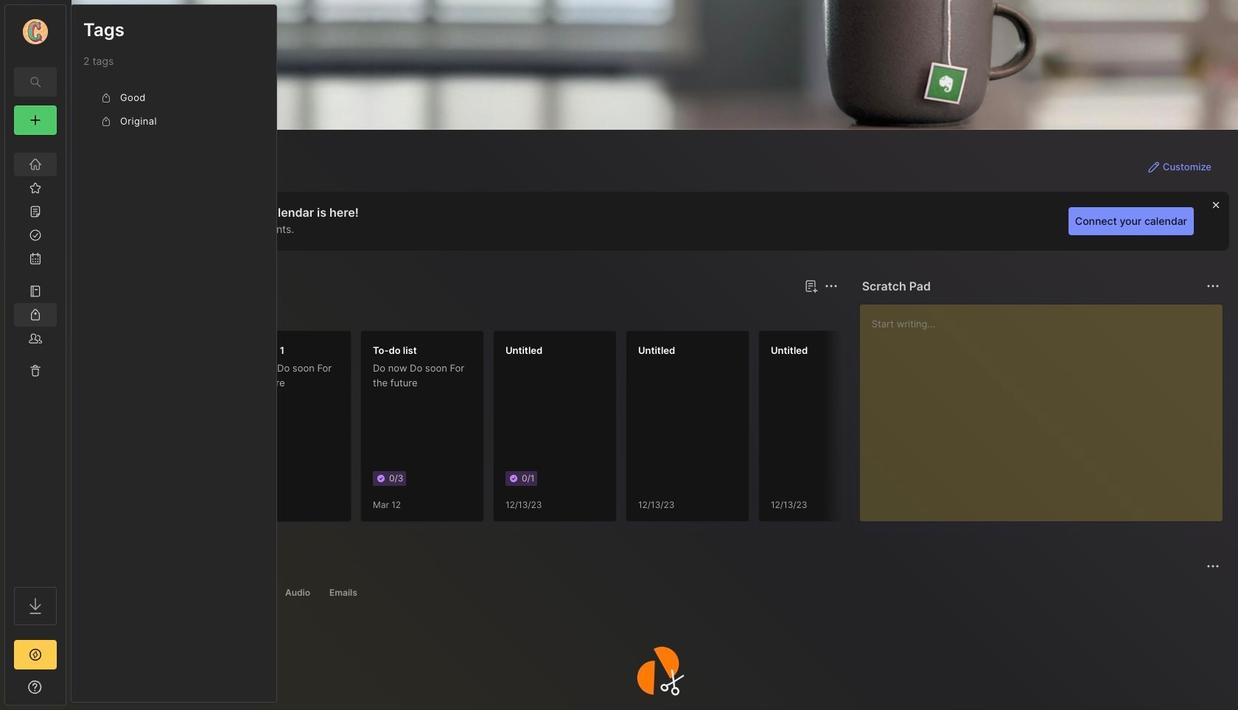 Task type: locate. For each thing, give the bounding box(es) containing it.
tree
[[5, 144, 66, 574]]

edit search image
[[27, 73, 44, 91]]

home image
[[28, 157, 43, 172]]

Start writing… text field
[[872, 305, 1223, 510]]

tab list
[[98, 584, 1218, 602]]

Account field
[[5, 17, 66, 46]]

1 vertical spatial row group
[[95, 330, 1157, 531]]

0 vertical spatial row group
[[83, 86, 265, 133]]

tab
[[147, 304, 207, 321], [98, 584, 154, 602], [211, 584, 273, 602], [279, 584, 317, 602], [323, 584, 364, 602]]

row group
[[83, 86, 265, 133], [95, 330, 1157, 531]]

account image
[[23, 19, 48, 44]]



Task type: vqa. For each thing, say whether or not it's contained in the screenshot.
Edit search icon
yes



Task type: describe. For each thing, give the bounding box(es) containing it.
tree inside main element
[[5, 144, 66, 574]]

WHAT'S NEW field
[[5, 675, 66, 699]]

main element
[[0, 0, 71, 710]]

upgrade image
[[27, 646, 44, 664]]

click to expand image
[[65, 683, 76, 701]]



